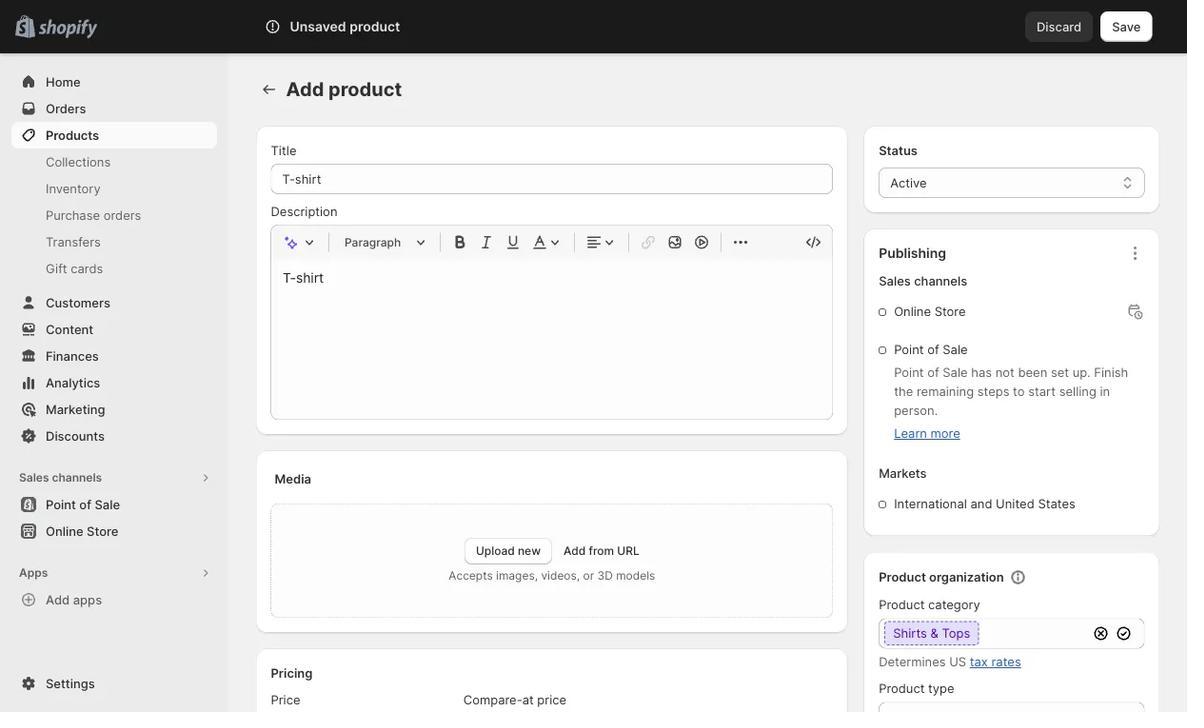 Task type: vqa. For each thing, say whether or not it's contained in the screenshot.
Compare-
yes



Task type: locate. For each thing, give the bounding box(es) containing it.
store down point of sale link
[[87, 524, 118, 538]]

0 horizontal spatial add
[[46, 592, 70, 607]]

1 horizontal spatial online store
[[894, 304, 966, 319]]

online down publishing at right top
[[894, 304, 931, 319]]

1 vertical spatial store
[[87, 524, 118, 538]]

shopify image
[[38, 19, 97, 39]]

inventory
[[46, 181, 101, 196]]

product for product organization
[[879, 570, 926, 585]]

2 vertical spatial product
[[879, 681, 925, 696]]

tax rates link
[[970, 654, 1021, 669]]

1 vertical spatial sale
[[943, 365, 968, 380]]

purchase orders link
[[11, 202, 217, 228]]

channels down discounts
[[52, 471, 102, 485]]

remaining
[[917, 384, 974, 399]]

online store
[[894, 304, 966, 319], [46, 524, 118, 538]]

online inside button
[[46, 524, 83, 538]]

product
[[350, 19, 400, 35], [328, 78, 402, 101]]

determines us tax rates
[[879, 654, 1021, 669]]

save
[[1112, 19, 1141, 34]]

description
[[271, 204, 337, 218]]

publishing
[[879, 245, 946, 261]]

1 vertical spatial product
[[328, 78, 402, 101]]

channels inside the sales channels button
[[52, 471, 102, 485]]

channels down publishing at right top
[[914, 274, 967, 288]]

of
[[927, 342, 939, 357], [927, 365, 939, 380], [79, 497, 91, 512]]

0 horizontal spatial online
[[46, 524, 83, 538]]

price
[[271, 692, 300, 707]]

2 product from the top
[[879, 597, 925, 612]]

type
[[928, 681, 954, 696]]

content link
[[11, 316, 217, 343]]

1 product from the top
[[879, 570, 926, 585]]

Product category text field
[[879, 618, 1088, 649]]

point of sale
[[894, 342, 968, 357], [46, 497, 120, 512]]

discounts link
[[11, 423, 217, 449]]

sales channels button
[[11, 465, 217, 491]]

gift
[[46, 261, 67, 276]]

organization
[[929, 570, 1004, 585]]

add inside button
[[46, 592, 70, 607]]

sale inside button
[[95, 497, 120, 512]]

add for add apps
[[46, 592, 70, 607]]

gift cards
[[46, 261, 103, 276]]

start
[[1028, 384, 1056, 399]]

add left 'from' on the bottom
[[564, 544, 586, 558]]

home
[[46, 74, 81, 89]]

compare-at price
[[463, 692, 566, 707]]

upload
[[476, 544, 515, 558]]

sales channels down publishing at right top
[[879, 274, 967, 288]]

more
[[931, 426, 960, 441]]

3 product from the top
[[879, 681, 925, 696]]

2 horizontal spatial add
[[564, 544, 586, 558]]

0 vertical spatial channels
[[914, 274, 967, 288]]

online up apps
[[46, 524, 83, 538]]

collections link
[[11, 149, 217, 175]]

to
[[1013, 384, 1025, 399]]

customers
[[46, 295, 110, 310]]

1 horizontal spatial sales channels
[[879, 274, 967, 288]]

1 vertical spatial add
[[564, 544, 586, 558]]

new
[[518, 544, 541, 558]]

2 vertical spatial sale
[[95, 497, 120, 512]]

0 vertical spatial point of sale
[[894, 342, 968, 357]]

2 vertical spatial of
[[79, 497, 91, 512]]

0 horizontal spatial sales
[[19, 471, 49, 485]]

2 vertical spatial add
[[46, 592, 70, 607]]

sales
[[879, 274, 911, 288], [19, 471, 49, 485]]

2 vertical spatial point
[[46, 497, 76, 512]]

0 horizontal spatial store
[[87, 524, 118, 538]]

store down publishing at right top
[[935, 304, 966, 319]]

0 vertical spatial add
[[286, 78, 324, 101]]

online store down point of sale link
[[46, 524, 118, 538]]

paragraph button
[[337, 231, 432, 254]]

product right unsaved
[[350, 19, 400, 35]]

online store inside 'online store' link
[[46, 524, 118, 538]]

of inside button
[[79, 497, 91, 512]]

0 horizontal spatial point of sale
[[46, 497, 120, 512]]

0 horizontal spatial channels
[[52, 471, 102, 485]]

add for add product
[[286, 78, 324, 101]]

1 horizontal spatial online
[[894, 304, 931, 319]]

pricing
[[271, 665, 313, 680]]

search
[[348, 19, 389, 34]]

apps button
[[11, 560, 217, 586]]

online store down publishing at right top
[[894, 304, 966, 319]]

analytics link
[[11, 369, 217, 396]]

1 vertical spatial sales
[[19, 471, 49, 485]]

sales channels inside button
[[19, 471, 102, 485]]

customers link
[[11, 289, 217, 316]]

product organization
[[879, 570, 1004, 585]]

sales channels down discounts
[[19, 471, 102, 485]]

purchase
[[46, 208, 100, 222]]

add from url button
[[564, 544, 639, 558]]

product up product category in the bottom of the page
[[879, 570, 926, 585]]

point of sale up remaining
[[894, 342, 968, 357]]

product down 'determines'
[[879, 681, 925, 696]]

sales channels
[[879, 274, 967, 288], [19, 471, 102, 485]]

person.
[[894, 403, 938, 418]]

1 vertical spatial point of sale
[[46, 497, 120, 512]]

orders link
[[11, 95, 217, 122]]

1 vertical spatial of
[[927, 365, 939, 380]]

1 vertical spatial sales channels
[[19, 471, 102, 485]]

point
[[894, 342, 924, 357], [894, 365, 924, 380], [46, 497, 76, 512]]

Product type text field
[[879, 702, 1145, 712]]

sales down publishing at right top
[[879, 274, 911, 288]]

product down product organization in the bottom of the page
[[879, 597, 925, 612]]

or
[[583, 569, 594, 583]]

0 vertical spatial of
[[927, 342, 939, 357]]

0 vertical spatial product
[[350, 19, 400, 35]]

at
[[522, 692, 534, 707]]

point of sale down the sales channels button
[[46, 497, 120, 512]]

states
[[1038, 496, 1076, 511]]

1 vertical spatial online
[[46, 524, 83, 538]]

0 vertical spatial product
[[879, 570, 926, 585]]

active
[[890, 175, 927, 190]]

1 horizontal spatial channels
[[914, 274, 967, 288]]

0 horizontal spatial online store
[[46, 524, 118, 538]]

online
[[894, 304, 931, 319], [46, 524, 83, 538]]

apps
[[19, 566, 48, 580]]

videos,
[[541, 569, 580, 583]]

price
[[537, 692, 566, 707]]

channels
[[914, 274, 967, 288], [52, 471, 102, 485]]

transfers link
[[11, 228, 217, 255]]

add left apps
[[46, 592, 70, 607]]

store
[[935, 304, 966, 319], [87, 524, 118, 538]]

product down search
[[328, 78, 402, 101]]

products link
[[11, 122, 217, 149]]

united
[[996, 496, 1035, 511]]

1 horizontal spatial add
[[286, 78, 324, 101]]

1 vertical spatial point
[[894, 365, 924, 380]]

sales down discounts
[[19, 471, 49, 485]]

sales inside button
[[19, 471, 49, 485]]

sale
[[943, 342, 968, 357], [943, 365, 968, 380], [95, 497, 120, 512]]

add down unsaved
[[286, 78, 324, 101]]

and
[[970, 496, 992, 511]]

point inside point of sale link
[[46, 497, 76, 512]]

not
[[995, 365, 1015, 380]]

0 vertical spatial sales
[[879, 274, 911, 288]]

steps
[[977, 384, 1010, 399]]

product type
[[879, 681, 954, 696]]

point inside point of sale has not been set up. finish the remaining steps to start selling in person. learn more
[[894, 365, 924, 380]]

1 vertical spatial product
[[879, 597, 925, 612]]

title
[[271, 143, 297, 158]]

of inside point of sale has not been set up. finish the remaining steps to start selling in person. learn more
[[927, 365, 939, 380]]

content
[[46, 322, 93, 337]]

0 vertical spatial store
[[935, 304, 966, 319]]

in
[[1100, 384, 1110, 399]]

markets
[[879, 466, 927, 481]]

1 vertical spatial channels
[[52, 471, 102, 485]]

add apps
[[46, 592, 102, 607]]

1 vertical spatial online store
[[46, 524, 118, 538]]

tax
[[970, 654, 988, 669]]

0 horizontal spatial sales channels
[[19, 471, 102, 485]]



Task type: describe. For each thing, give the bounding box(es) containing it.
set
[[1051, 365, 1069, 380]]

determines
[[879, 654, 946, 669]]

finances
[[46, 348, 99, 363]]

0 vertical spatial sales channels
[[879, 274, 967, 288]]

discard button
[[1025, 11, 1093, 42]]

accepts images, videos, or 3d models
[[449, 569, 655, 583]]

search button
[[317, 11, 870, 42]]

marketing
[[46, 402, 105, 416]]

settings link
[[11, 670, 217, 697]]

transfers
[[46, 234, 101, 249]]

3d
[[597, 569, 613, 583]]

accepts
[[449, 569, 493, 583]]

discard
[[1037, 19, 1082, 34]]

1 horizontal spatial point of sale
[[894, 342, 968, 357]]

analytics
[[46, 375, 100, 390]]

1 horizontal spatial sales
[[879, 274, 911, 288]]

0 vertical spatial online store
[[894, 304, 966, 319]]

been
[[1018, 365, 1047, 380]]

paragraph
[[345, 235, 401, 249]]

point of sale inside point of sale link
[[46, 497, 120, 512]]

1 horizontal spatial store
[[935, 304, 966, 319]]

add for add from url
[[564, 544, 586, 558]]

settings
[[46, 676, 95, 691]]

us
[[949, 654, 966, 669]]

international
[[894, 496, 967, 511]]

point of sale link
[[11, 491, 217, 518]]

selling
[[1059, 384, 1097, 399]]

upload new
[[476, 544, 541, 558]]

product category
[[879, 597, 980, 612]]

gift cards link
[[11, 255, 217, 282]]

discounts
[[46, 428, 105, 443]]

save button
[[1101, 11, 1152, 42]]

compare-
[[463, 692, 522, 707]]

apps
[[73, 592, 102, 607]]

online store link
[[11, 518, 217, 545]]

Title text field
[[271, 164, 833, 194]]

url
[[617, 544, 639, 558]]

cards
[[71, 261, 103, 276]]

inventory link
[[11, 175, 217, 202]]

finances link
[[11, 343, 217, 369]]

store inside button
[[87, 524, 118, 538]]

product for product category
[[879, 597, 925, 612]]

orders
[[46, 101, 86, 116]]

product for unsaved product
[[350, 19, 400, 35]]

models
[[616, 569, 655, 583]]

purchase orders
[[46, 208, 141, 222]]

add product
[[286, 78, 402, 101]]

images,
[[496, 569, 538, 583]]

international and united states
[[894, 496, 1076, 511]]

learn
[[894, 426, 927, 441]]

rates
[[991, 654, 1021, 669]]

status
[[879, 143, 918, 158]]

0 vertical spatial online
[[894, 304, 931, 319]]

upload new button
[[465, 538, 552, 565]]

product for product type
[[879, 681, 925, 696]]

0 vertical spatial sale
[[943, 342, 968, 357]]

sale inside point of sale has not been set up. finish the remaining steps to start selling in person. learn more
[[943, 365, 968, 380]]

the
[[894, 384, 913, 399]]

up.
[[1073, 365, 1091, 380]]

media
[[275, 471, 311, 486]]

category
[[928, 597, 980, 612]]

add from url
[[564, 544, 639, 558]]

collections
[[46, 154, 111, 169]]

from
[[589, 544, 614, 558]]

unsaved product
[[290, 19, 400, 35]]

0 vertical spatial point
[[894, 342, 924, 357]]

products
[[46, 128, 99, 142]]

marketing link
[[11, 396, 217, 423]]

orders
[[103, 208, 141, 222]]

home link
[[11, 69, 217, 95]]

point of sale button
[[0, 491, 228, 518]]

unsaved
[[290, 19, 346, 35]]

has
[[971, 365, 992, 380]]

product for add product
[[328, 78, 402, 101]]

finish
[[1094, 365, 1128, 380]]

online store button
[[0, 518, 228, 545]]

add apps button
[[11, 586, 217, 613]]



